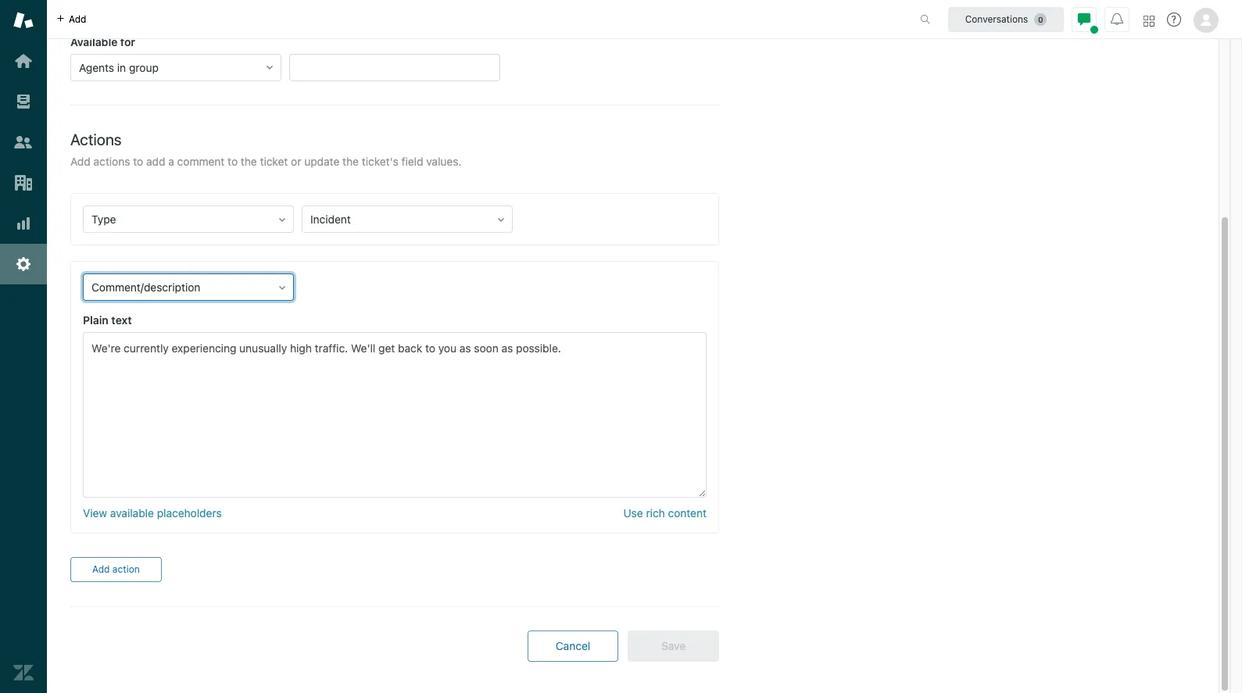 Task type: locate. For each thing, give the bounding box(es) containing it.
views image
[[13, 91, 34, 112]]

customers image
[[13, 132, 34, 152]]

zendesk support image
[[13, 10, 34, 30]]



Task type: vqa. For each thing, say whether or not it's contained in the screenshot.
ZENDESK SUPPORT image
yes



Task type: describe. For each thing, give the bounding box(es) containing it.
add
[[69, 13, 86, 25]]

main element
[[0, 0, 47, 694]]

get help image
[[1167, 13, 1181, 27]]

button displays agent's chat status as online. image
[[1078, 13, 1091, 25]]

zendesk image
[[13, 663, 34, 683]]

organizations image
[[13, 173, 34, 193]]

conversations
[[965, 13, 1028, 25]]

get started image
[[13, 51, 34, 71]]

conversations button
[[948, 7, 1064, 32]]

add button
[[47, 0, 96, 38]]

notifications image
[[1111, 13, 1124, 25]]

admin image
[[13, 254, 34, 274]]

zendesk products image
[[1144, 15, 1155, 26]]

reporting image
[[13, 213, 34, 234]]



